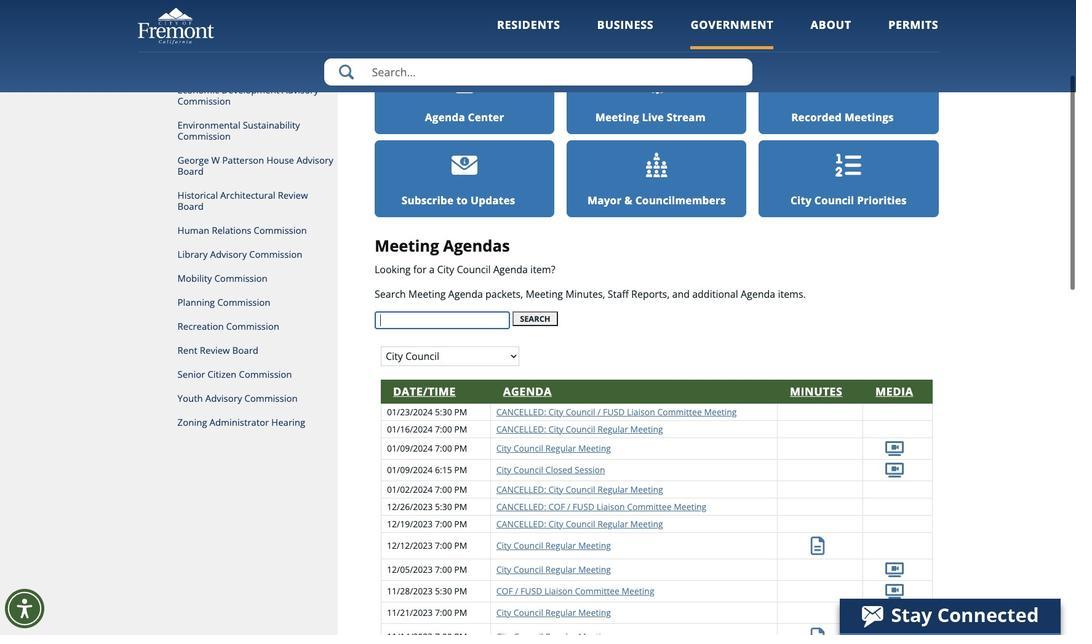 Task type: locate. For each thing, give the bounding box(es) containing it.
0 vertical spatial cof
[[549, 501, 565, 512]]

1 cancelled: from the top
[[497, 406, 546, 418]]

6:15
[[435, 464, 452, 476]]

1 horizontal spatial fusd
[[573, 501, 595, 512]]

george
[[178, 154, 209, 166]]

None text field
[[375, 311, 510, 329]]

0 vertical spatial board
[[178, 165, 204, 177]]

advisory down relations
[[210, 248, 247, 260]]

senior citizen commission
[[178, 368, 292, 380]]

2 cancelled: from the top
[[497, 423, 546, 435]]

board inside historical architectural review board
[[178, 200, 204, 212]]

1 7:00 from the top
[[435, 423, 452, 435]]

1 vertical spatial board
[[178, 200, 204, 212]]

economic development advisory commission
[[178, 84, 319, 107]]

pm up 01/16/2024 7:00 pm
[[454, 406, 467, 418]]

cancelled: city council regular meeting link
[[497, 423, 663, 435], [497, 484, 663, 495], [497, 518, 663, 530]]

font size: link
[[876, 25, 911, 36]]

mobility commission link
[[138, 267, 338, 291]]

committee
[[658, 406, 702, 418], [627, 501, 672, 512], [575, 585, 620, 597]]

advisory right house
[[297, 154, 333, 166]]

0 vertical spatial review
[[278, 189, 308, 201]]

01/16/2024 7:00 pm
[[387, 423, 467, 435]]

cancelled: city council regular meeting link down the session on the right
[[497, 484, 663, 495]]

2 cancelled: city council regular meeting link from the top
[[497, 484, 663, 495]]

advisory down citizen
[[205, 392, 242, 404]]

advisory
[[282, 84, 319, 96], [297, 154, 333, 166], [210, 248, 247, 260], [205, 392, 242, 404]]

2 vertical spatial 5:30
[[435, 585, 452, 597]]

7:00 for 12/19/2023
[[435, 518, 452, 530]]

media
[[876, 384, 914, 399]]

1 vertical spatial liaison
[[597, 501, 625, 512]]

city council regular meeting link for 12/05/2023 7:00 pm
[[497, 564, 611, 576]]

a leader with six people underneath image
[[644, 152, 670, 178]]

board inside george w patterson house advisory board
[[178, 165, 204, 177]]

1 cancelled: city council regular meeting from the top
[[497, 423, 663, 435]]

cancelled: city council regular meeting down cancelled: cof / fusd liaison committee meeting
[[497, 518, 663, 530]]

pm for 12/26/2023 5:30 pm
[[454, 501, 467, 512]]

w
[[211, 154, 220, 166]]

3 5:30 from the top
[[435, 585, 452, 597]]

7:00 down 12/19/2023 7:00 pm
[[435, 540, 452, 552]]

pm up 12/26/2023 5:30 pm
[[454, 484, 467, 495]]

cancelled: city council / fusd liaison committee meeting link
[[497, 406, 737, 418]]

2 7:00 from the top
[[435, 443, 452, 454]]

city council closed session
[[497, 464, 605, 476]]

01/09/2024
[[387, 443, 433, 454], [387, 464, 433, 476]]

environmental sustainability commission
[[178, 119, 300, 142]]

pm for 12/19/2023 7:00 pm
[[454, 518, 467, 530]]

2 cancelled: city council regular meeting from the top
[[497, 484, 663, 495]]

1 vertical spatial search
[[520, 313, 551, 324]]

historical architectural review board link
[[138, 183, 338, 219]]

pm up 11/28/2023 5:30 pm
[[454, 564, 467, 576]]

7:00 down 11/28/2023 5:30 pm
[[435, 607, 452, 619]]

12/12/2023 7:00 pm
[[387, 540, 467, 552]]

commission down rent review board link at the bottom left of the page
[[239, 368, 292, 380]]

commission
[[178, 95, 231, 107], [178, 130, 231, 142], [254, 224, 307, 236], [249, 248, 302, 260], [214, 272, 268, 284], [217, 296, 271, 308], [226, 320, 279, 332], [239, 368, 292, 380], [245, 392, 298, 404]]

residents
[[497, 17, 560, 32]]

2 city council regular meeting link from the top
[[497, 540, 611, 552]]

7:00 up 6:15
[[435, 443, 452, 454]]

search inside search 'button'
[[520, 313, 551, 324]]

0 vertical spatial 01/09/2024
[[387, 443, 433, 454]]

commission down "mobility commission" link
[[217, 296, 271, 308]]

date/time link
[[393, 384, 456, 399]]

1 city council regular meeting link from the top
[[497, 443, 611, 454]]

11 pm from the top
[[454, 607, 467, 619]]

cancelled: city council regular meeting down cancelled: city council / fusd liaison committee meeting link on the bottom of page
[[497, 423, 663, 435]]

date/time
[[393, 384, 456, 399]]

+ link
[[916, 25, 930, 36]]

01/09/2024 down 01/16/2024
[[387, 443, 433, 454]]

2 vertical spatial cancelled: city council regular meeting link
[[497, 518, 663, 530]]

pm down 12/26/2023 5:30 pm
[[454, 518, 467, 530]]

city council regular meeting
[[497, 443, 611, 454], [497, 540, 611, 552], [497, 564, 611, 576], [497, 607, 611, 619]]

&
[[625, 193, 633, 207]]

6 pm from the top
[[454, 501, 467, 512]]

cancelled: city council regular meeting for 01/02/2024 7:00 pm
[[497, 484, 663, 495]]

commission up the environmental
[[178, 95, 231, 107]]

7 7:00 from the top
[[435, 607, 452, 619]]

7:00 down 01/23/2024 5:30 pm
[[435, 423, 452, 435]]

12/26/2023 5:30 pm
[[387, 501, 467, 512]]

minutes,
[[566, 287, 605, 301]]

business
[[597, 17, 654, 32]]

city council regular meeting for 01/09/2024 7:00 pm
[[497, 443, 611, 454]]

4 7:00 from the top
[[435, 518, 452, 530]]

pm down 12/19/2023 7:00 pm
[[454, 540, 467, 552]]

zoning
[[178, 416, 207, 428]]

5 pm from the top
[[454, 484, 467, 495]]

youth advisory commission link
[[138, 387, 338, 411]]

7:00 down 12/26/2023 5:30 pm
[[435, 518, 452, 530]]

cancelled: city council regular meeting
[[497, 423, 663, 435], [497, 484, 663, 495], [497, 518, 663, 530]]

liaison
[[627, 406, 655, 418], [597, 501, 625, 512], [545, 585, 573, 597]]

minutes link
[[790, 384, 843, 399]]

7:00 for 11/21/2023
[[435, 607, 452, 619]]

pm down 11/28/2023 5:30 pm
[[454, 607, 467, 619]]

1 vertical spatial /
[[568, 501, 571, 512]]

2 horizontal spatial fusd
[[603, 406, 625, 418]]

1 01/09/2024 from the top
[[387, 443, 433, 454]]

pm down 01/23/2024 5:30 pm
[[454, 423, 467, 435]]

5:30 up 01/16/2024 7:00 pm
[[435, 406, 452, 418]]

1 vertical spatial review
[[200, 344, 230, 356]]

0 vertical spatial cancelled: city council regular meeting link
[[497, 423, 663, 435]]

board up human
[[178, 200, 204, 212]]

review down house
[[278, 189, 308, 201]]

2 5:30 from the top
[[435, 501, 452, 512]]

cof
[[549, 501, 565, 512], [497, 585, 513, 597]]

1 5:30 from the top
[[435, 406, 452, 418]]

1 city council regular meeting from the top
[[497, 443, 611, 454]]

2 horizontal spatial liaison
[[627, 406, 655, 418]]

pm down 01/02/2024 7:00 pm
[[454, 501, 467, 512]]

meeting live stream link
[[567, 57, 747, 134]]

3 city council regular meeting from the top
[[497, 564, 611, 576]]

3 pm from the top
[[454, 443, 467, 454]]

-
[[939, 25, 942, 36]]

pm down 12/05/2023 7:00 pm
[[454, 585, 467, 597]]

2 city council regular meeting from the top
[[497, 540, 611, 552]]

commission down human relations commission
[[249, 248, 302, 260]]

4 cancelled: from the top
[[497, 501, 546, 512]]

search
[[375, 287, 406, 301], [520, 313, 551, 324]]

3 cancelled: from the top
[[497, 484, 546, 495]]

cof / fusd liaison committee meeting
[[497, 585, 655, 597]]

cancelled: city council regular meeting down the session on the right
[[497, 484, 663, 495]]

cancelled: city council regular meeting link down cancelled: city council / fusd liaison committee meeting link on the bottom of page
[[497, 423, 663, 435]]

6 7:00 from the top
[[435, 564, 452, 576]]

2 01/09/2024 from the top
[[387, 464, 433, 476]]

1 vertical spatial committee
[[627, 501, 672, 512]]

5 7:00 from the top
[[435, 540, 452, 552]]

1 horizontal spatial review
[[278, 189, 308, 201]]

1 cancelled: city council regular meeting link from the top
[[497, 423, 663, 435]]

0 horizontal spatial fusd
[[521, 585, 543, 597]]

agenda center
[[425, 110, 504, 124]]

4 city council regular meeting link from the top
[[497, 607, 611, 619]]

center
[[468, 110, 504, 124]]

a
[[429, 263, 435, 276]]

1 vertical spatial 01/09/2024
[[387, 464, 433, 476]]

1 vertical spatial 5:30
[[435, 501, 452, 512]]

7:00 up 11/28/2023 5:30 pm
[[435, 564, 452, 576]]

5:30 for 11/28/2023
[[435, 585, 452, 597]]

advisory inside economic development advisory commission
[[282, 84, 319, 96]]

3 cancelled: city council regular meeting from the top
[[497, 518, 663, 530]]

human relations commission
[[178, 224, 307, 236]]

commission down the planning commission link
[[226, 320, 279, 332]]

search for search meeting agenda packets, meeting minutes, staff reports, and additional agenda items.
[[375, 287, 406, 301]]

cancelled: cof / fusd liaison committee meeting
[[497, 501, 707, 512]]

advisory inside george w patterson house advisory board
[[297, 154, 333, 166]]

/
[[598, 406, 601, 418], [568, 501, 571, 512], [515, 585, 519, 597]]

commission up george at the top
[[178, 130, 231, 142]]

closed
[[546, 464, 573, 476]]

residents link
[[497, 17, 560, 49]]

0 horizontal spatial cof
[[497, 585, 513, 597]]

cancelled: city council regular meeting link down cancelled: cof / fusd liaison committee meeting
[[497, 518, 663, 530]]

subscribe image
[[452, 155, 478, 175]]

0 horizontal spatial liaison
[[545, 585, 573, 597]]

review
[[278, 189, 308, 201], [200, 344, 230, 356]]

cancelled:
[[497, 406, 546, 418], [497, 423, 546, 435], [497, 484, 546, 495], [497, 501, 546, 512], [497, 518, 546, 530]]

meeting agendas looking for a city council agenda item?
[[375, 235, 556, 276]]

1 horizontal spatial search
[[520, 313, 551, 324]]

pm for 01/09/2024 6:15 pm
[[454, 464, 467, 476]]

items.
[[778, 287, 806, 301]]

feedback link
[[818, 25, 867, 36]]

11/28/2023
[[387, 585, 433, 597]]

commission up hearing
[[245, 392, 298, 404]]

minutes
[[790, 384, 843, 399]]

01/16/2024
[[387, 423, 433, 435]]

5 cancelled: from the top
[[497, 518, 546, 530]]

0 vertical spatial committee
[[658, 406, 702, 418]]

review up citizen
[[200, 344, 230, 356]]

01/09/2024 for 01/09/2024 6:15 pm
[[387, 464, 433, 476]]

cancelled: for 01/02/2024 7:00 pm
[[497, 484, 546, 495]]

pm for 12/12/2023 7:00 pm
[[454, 540, 467, 552]]

0 vertical spatial liaison
[[627, 406, 655, 418]]

4 city council regular meeting from the top
[[497, 607, 611, 619]]

2 vertical spatial fusd
[[521, 585, 543, 597]]

5:30 down 12/05/2023 7:00 pm
[[435, 585, 452, 597]]

7 pm from the top
[[454, 518, 467, 530]]

search down packets,
[[520, 313, 551, 324]]

item?
[[531, 263, 556, 276]]

citizen
[[208, 368, 237, 380]]

11/21/2023
[[387, 607, 433, 619]]

01/09/2024 up 01/02/2024
[[387, 464, 433, 476]]

1 pm from the top
[[454, 406, 467, 418]]

3 7:00 from the top
[[435, 484, 452, 495]]

pm right 6:15
[[454, 464, 467, 476]]

1 vertical spatial cancelled: city council regular meeting link
[[497, 484, 663, 495]]

commission down library advisory commission link
[[214, 272, 268, 284]]

city inside "meeting agendas looking for a city council agenda item?"
[[437, 263, 454, 276]]

3 cancelled: city council regular meeting link from the top
[[497, 518, 663, 530]]

0 vertical spatial cancelled: city council regular meeting
[[497, 423, 663, 435]]

8 pm from the top
[[454, 540, 467, 552]]

board down recreation commission link
[[232, 344, 259, 356]]

9 pm from the top
[[454, 564, 467, 576]]

agenda inside "meeting agendas looking for a city council agenda item?"
[[493, 263, 528, 276]]

city council regular meeting link for 01/09/2024 7:00 pm
[[497, 443, 611, 454]]

cancelled: for 01/23/2024 5:30 pm
[[497, 406, 546, 418]]

regular up cof / fusd liaison committee meeting link
[[546, 540, 576, 552]]

pm down 01/16/2024 7:00 pm
[[454, 443, 467, 454]]

3 city council regular meeting link from the top
[[497, 564, 611, 576]]

permits
[[889, 17, 939, 32]]

5:30
[[435, 406, 452, 418], [435, 501, 452, 512], [435, 585, 452, 597]]

recreation commission link
[[138, 315, 338, 339]]

4 pm from the top
[[454, 464, 467, 476]]

patterson
[[222, 154, 264, 166]]

regular down cof / fusd liaison committee meeting
[[546, 607, 576, 619]]

cancelled: for 12/19/2023 7:00 pm
[[497, 518, 546, 530]]

12/12/2023
[[387, 540, 433, 552]]

advisory up sustainability
[[282, 84, 319, 96]]

1 vertical spatial cancelled: city council regular meeting
[[497, 484, 663, 495]]

1 horizontal spatial cof
[[549, 501, 565, 512]]

zoning administrator hearing
[[178, 416, 305, 428]]

cancelled: city council regular meeting link for 01/02/2024 7:00 pm
[[497, 484, 663, 495]]

1 horizontal spatial liaison
[[597, 501, 625, 512]]

library
[[178, 248, 208, 260]]

council inside "meeting agendas looking for a city council agenda item?"
[[457, 263, 491, 276]]

7:00 for 01/02/2024
[[435, 484, 452, 495]]

2 vertical spatial liaison
[[545, 585, 573, 597]]

2 pm from the top
[[454, 423, 467, 435]]

0 vertical spatial 5:30
[[435, 406, 452, 418]]

0 horizontal spatial search
[[375, 287, 406, 301]]

0 vertical spatial fusd
[[603, 406, 625, 418]]

architectural
[[220, 189, 276, 201]]

board up historical
[[178, 165, 204, 177]]

recorded meetings
[[792, 110, 894, 124]]

file lines image
[[452, 69, 478, 95]]

7:00 down 6:15
[[435, 484, 452, 495]]

2 vertical spatial cancelled: city council regular meeting
[[497, 518, 663, 530]]

2 horizontal spatial /
[[598, 406, 601, 418]]

5:30 down 01/02/2024 7:00 pm
[[435, 501, 452, 512]]

agenda link
[[503, 384, 552, 399]]

10 pm from the top
[[454, 585, 467, 597]]

font size:
[[876, 25, 911, 36]]

cancelled: city council regular meeting for 12/19/2023 7:00 pm
[[497, 518, 663, 530]]

size:
[[895, 25, 911, 36]]

cancelled: city council regular meeting for 01/16/2024 7:00 pm
[[497, 423, 663, 435]]

search down looking
[[375, 287, 406, 301]]

2 vertical spatial board
[[232, 344, 259, 356]]

12/19/2023 7:00 pm
[[387, 518, 467, 530]]

0 vertical spatial search
[[375, 287, 406, 301]]

2 vertical spatial /
[[515, 585, 519, 597]]



Task type: vqa. For each thing, say whether or not it's contained in the screenshot.
the top Amount:
no



Task type: describe. For each thing, give the bounding box(es) containing it.
historical architectural review board
[[178, 189, 308, 212]]

commission inside 'link'
[[239, 368, 292, 380]]

meetings
[[845, 110, 894, 124]]

agenda center link
[[375, 57, 555, 134]]

reports,
[[632, 287, 670, 301]]

library advisory commission
[[178, 248, 302, 260]]

city council regular meeting for 12/05/2023 7:00 pm
[[497, 564, 611, 576]]

regular up cof / fusd liaison committee meeting
[[546, 564, 576, 576]]

mayor & councilmembers link
[[567, 140, 747, 217]]

planning
[[178, 296, 215, 308]]

ordered list image
[[836, 154, 862, 177]]

sustainability
[[243, 119, 300, 131]]

hearing
[[272, 416, 305, 428]]

pm for 12/05/2023 7:00 pm
[[454, 564, 467, 576]]

business link
[[597, 17, 654, 49]]

economic
[[178, 84, 219, 96]]

pm for 01/02/2024 7:00 pm
[[454, 484, 467, 495]]

12/26/2023
[[387, 501, 433, 512]]

01/02/2024 7:00 pm
[[387, 484, 467, 495]]

review inside historical architectural review board
[[278, 189, 308, 201]]

01/09/2024 for 01/09/2024 7:00 pm
[[387, 443, 433, 454]]

house
[[267, 154, 294, 166]]

staff
[[608, 287, 629, 301]]

for
[[413, 263, 427, 276]]

priorities
[[858, 193, 907, 207]]

feedback
[[831, 25, 867, 36]]

regular down cancelled: cof / fusd liaison committee meeting
[[598, 518, 628, 530]]

12/05/2023 7:00 pm
[[387, 564, 467, 576]]

1 vertical spatial cof
[[497, 585, 513, 597]]

city council regular meeting for 12/12/2023 7:00 pm
[[497, 540, 611, 552]]

7:00 for 01/16/2024
[[435, 423, 452, 435]]

live
[[642, 110, 664, 124]]

1 horizontal spatial /
[[568, 501, 571, 512]]

agendas
[[443, 235, 510, 257]]

cancelled: city council regular meeting link for 01/16/2024 7:00 pm
[[497, 423, 663, 435]]

george w patterson house advisory board
[[178, 154, 333, 177]]

cof / fusd liaison committee meeting link
[[497, 585, 655, 597]]

relations
[[212, 224, 251, 236]]

cancelled: city council regular meeting link for 12/19/2023 7:00 pm
[[497, 518, 663, 530]]

0 horizontal spatial review
[[200, 344, 230, 356]]

government
[[691, 17, 774, 32]]

11/28/2023 5:30 pm
[[387, 585, 467, 597]]

zoning administrator hearing link
[[138, 411, 338, 435]]

mayor & councilmembers
[[588, 193, 726, 207]]

5:30 for 01/23/2024
[[435, 406, 452, 418]]

historical
[[178, 189, 218, 201]]

7:00 for 12/12/2023
[[435, 540, 452, 552]]

01/09/2024 7:00 pm
[[387, 443, 467, 454]]

regular up closed
[[546, 443, 576, 454]]

7:00 for 12/05/2023
[[435, 564, 452, 576]]

and
[[672, 287, 690, 301]]

city council regular meeting link for 11/21/2023 7:00 pm
[[497, 607, 611, 619]]

recreation
[[178, 320, 224, 332]]

01/23/2024
[[387, 406, 433, 418]]

city council priorities link
[[759, 140, 939, 217]]

library advisory commission link
[[138, 243, 338, 267]]

subscribe to updates
[[402, 193, 515, 207]]

regular down cancelled: city council / fusd liaison committee meeting link on the bottom of page
[[598, 423, 628, 435]]

recorded meetings link
[[759, 57, 939, 134]]

youth
[[178, 392, 203, 404]]

2 vertical spatial committee
[[575, 585, 620, 597]]

permits link
[[889, 17, 939, 49]]

pm for 11/21/2023 7:00 pm
[[454, 607, 467, 619]]

meeting inside "meeting agendas looking for a city council agenda item?"
[[375, 235, 439, 257]]

cancelled: for 01/16/2024 7:00 pm
[[497, 423, 546, 435]]

11/21/2023 7:00 pm
[[387, 607, 467, 619]]

environmental
[[178, 119, 241, 131]]

packets,
[[486, 287, 523, 301]]

cancelled: for 12/26/2023 5:30 pm
[[497, 501, 546, 512]]

city council priorities
[[791, 193, 907, 207]]

search button
[[513, 311, 558, 326]]

mayor
[[588, 193, 622, 207]]

pm for 01/09/2024 7:00 pm
[[454, 443, 467, 454]]

city council closed session link
[[497, 464, 605, 476]]

0 horizontal spatial /
[[515, 585, 519, 597]]

economic development advisory commission link
[[138, 78, 338, 113]]

+
[[925, 25, 930, 36]]

rent
[[178, 344, 197, 356]]

01/09/2024 6:15 pm
[[387, 464, 467, 476]]

updates
[[471, 193, 515, 207]]

regular up cancelled: cof / fusd liaison committee meeting
[[598, 484, 628, 495]]

development
[[222, 84, 280, 96]]

pm for 01/16/2024 7:00 pm
[[454, 423, 467, 435]]

to
[[457, 193, 468, 207]]

human relations commission link
[[138, 219, 338, 243]]

councilmembers
[[636, 193, 726, 207]]

rent review board link
[[138, 339, 338, 363]]

5:30 for 12/26/2023
[[435, 501, 452, 512]]

cancelled: city council / fusd liaison committee meeting
[[497, 406, 737, 418]]

pm for 11/28/2023 5:30 pm
[[454, 585, 467, 597]]

search meeting agenda packets, meeting minutes, staff reports, and additional agenda items.
[[375, 287, 806, 301]]

commission up library advisory commission
[[254, 224, 307, 236]]

video camera image
[[836, 69, 862, 95]]

stay connected image
[[840, 599, 1060, 633]]

media link
[[876, 384, 914, 399]]

recorded
[[792, 110, 842, 124]]

planning commission
[[178, 296, 271, 308]]

city council regular meeting for 11/21/2023 7:00 pm
[[497, 607, 611, 619]]

senior
[[178, 368, 205, 380]]

looking
[[375, 263, 411, 276]]

rent review board
[[178, 344, 259, 356]]

city council regular meeting link for 12/12/2023 7:00 pm
[[497, 540, 611, 552]]

commission inside environmental sustainability commission
[[178, 130, 231, 142]]

7:00 for 01/09/2024
[[435, 443, 452, 454]]

stream
[[667, 110, 706, 124]]

Search text field
[[324, 58, 752, 86]]

12/05/2023
[[387, 564, 433, 576]]

pm for 01/23/2024 5:30 pm
[[454, 406, 467, 418]]

search for search
[[520, 313, 551, 324]]

george w patterson house advisory board link
[[138, 148, 338, 183]]

commission inside economic development advisory commission
[[178, 95, 231, 107]]

0 vertical spatial /
[[598, 406, 601, 418]]

about link
[[811, 17, 852, 49]]

globe image
[[644, 69, 670, 95]]

administrator
[[210, 416, 269, 428]]

01/02/2024
[[387, 484, 433, 495]]

1 vertical spatial fusd
[[573, 501, 595, 512]]



